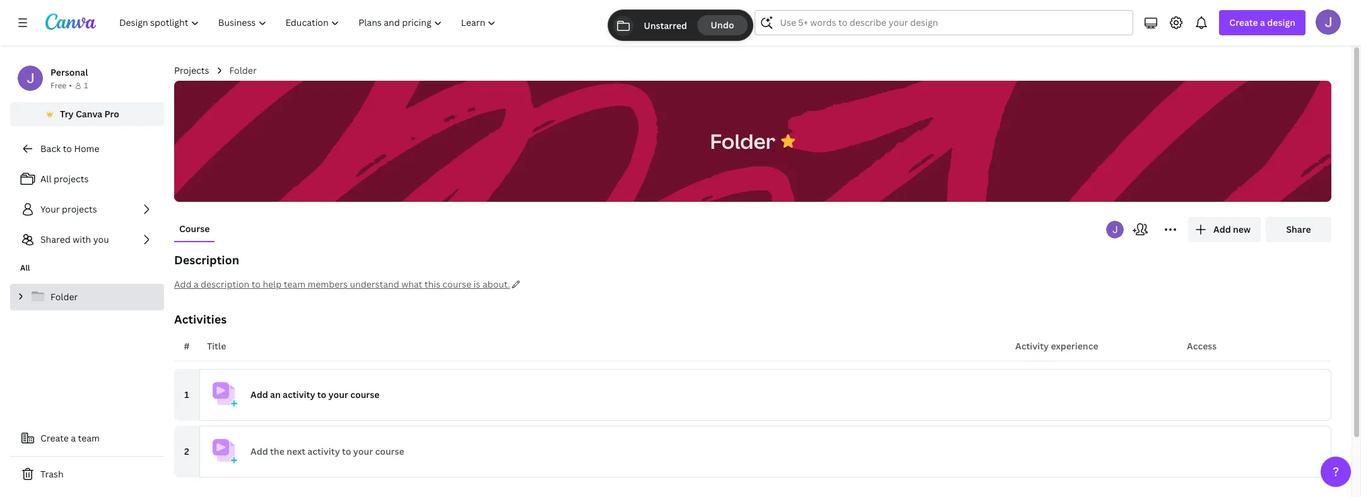 Task type: locate. For each thing, give the bounding box(es) containing it.
1 horizontal spatial create
[[1230, 16, 1259, 28]]

list containing all projects
[[10, 167, 164, 253]]

create up the trash
[[40, 432, 69, 444]]

status
[[609, 10, 753, 40]]

a up trash link
[[71, 432, 76, 444]]

members
[[308, 278, 348, 290]]

folder
[[229, 64, 257, 76], [710, 127, 776, 154], [51, 291, 78, 303]]

top level navigation element
[[111, 10, 507, 35]]

to right an
[[317, 389, 327, 401]]

experience
[[1051, 340, 1099, 352]]

add new
[[1214, 223, 1251, 235]]

1 vertical spatial folder
[[710, 127, 776, 154]]

1 horizontal spatial your
[[353, 446, 373, 458]]

1 horizontal spatial 1
[[185, 389, 189, 401]]

course
[[443, 278, 472, 290], [350, 389, 380, 401], [375, 446, 404, 458]]

a down description
[[194, 278, 199, 290]]

create for create a design
[[1230, 16, 1259, 28]]

add left the
[[251, 446, 268, 458]]

your
[[40, 203, 60, 215]]

a inside dropdown button
[[1261, 16, 1266, 28]]

folder inside "button"
[[710, 127, 776, 154]]

0 vertical spatial a
[[1261, 16, 1266, 28]]

all
[[40, 173, 51, 185], [20, 263, 30, 273]]

create a team button
[[10, 426, 164, 451]]

canva
[[76, 108, 102, 120]]

1 vertical spatial a
[[194, 278, 199, 290]]

all for all
[[20, 263, 30, 273]]

undo
[[711, 19, 734, 31]]

projects
[[174, 64, 209, 76]]

1 vertical spatial projects
[[62, 203, 97, 215]]

pro
[[105, 108, 119, 120]]

all projects link
[[10, 167, 164, 192]]

next
[[287, 446, 306, 458]]

create inside dropdown button
[[1230, 16, 1259, 28]]

course inside button
[[443, 278, 472, 290]]

2 horizontal spatial a
[[1261, 16, 1266, 28]]

home
[[74, 143, 99, 155]]

projects right your at top
[[62, 203, 97, 215]]

this
[[425, 278, 441, 290]]

folder link right projects link
[[229, 64, 257, 78]]

2 vertical spatial a
[[71, 432, 76, 444]]

shared
[[40, 234, 71, 246]]

projects down back to home
[[54, 173, 89, 185]]

to left help
[[252, 278, 261, 290]]

trash
[[40, 468, 64, 480]]

team up trash link
[[78, 432, 100, 444]]

1 vertical spatial folder link
[[10, 284, 164, 311]]

1 horizontal spatial folder link
[[229, 64, 257, 78]]

add left new
[[1214, 223, 1231, 235]]

try canva pro
[[60, 108, 119, 120]]

to
[[63, 143, 72, 155], [252, 278, 261, 290], [317, 389, 327, 401], [342, 446, 351, 458]]

0 horizontal spatial team
[[78, 432, 100, 444]]

personal
[[51, 66, 88, 78]]

shared with you
[[40, 234, 109, 246]]

add inside button
[[174, 278, 192, 290]]

1 horizontal spatial team
[[284, 278, 306, 290]]

jacob simon image
[[1316, 9, 1341, 35]]

folder button
[[704, 122, 782, 161]]

an
[[270, 389, 281, 401]]

description
[[201, 278, 250, 290]]

0 vertical spatial course
[[443, 278, 472, 290]]

list
[[10, 167, 164, 253]]

a
[[1261, 16, 1266, 28], [194, 278, 199, 290], [71, 432, 76, 444]]

your
[[329, 389, 348, 401], [353, 446, 373, 458]]

1 vertical spatial team
[[78, 432, 100, 444]]

create a design button
[[1220, 10, 1306, 35]]

activity
[[283, 389, 315, 401], [308, 446, 340, 458]]

0 horizontal spatial folder link
[[10, 284, 164, 311]]

all for all projects
[[40, 173, 51, 185]]

1 vertical spatial 1
[[185, 389, 189, 401]]

all inside list
[[40, 173, 51, 185]]

you
[[93, 234, 109, 246]]

team right help
[[284, 278, 306, 290]]

0 vertical spatial folder
[[229, 64, 257, 76]]

a for team
[[71, 432, 76, 444]]

folder link down shared with you link
[[10, 284, 164, 311]]

create left design
[[1230, 16, 1259, 28]]

to right back in the left top of the page
[[63, 143, 72, 155]]

folder link
[[229, 64, 257, 78], [10, 284, 164, 311]]

1 horizontal spatial all
[[40, 173, 51, 185]]

try
[[60, 108, 74, 120]]

0 horizontal spatial all
[[20, 263, 30, 273]]

create inside button
[[40, 432, 69, 444]]

understand
[[350, 278, 399, 290]]

0 vertical spatial create
[[1230, 16, 1259, 28]]

0 vertical spatial folder link
[[229, 64, 257, 78]]

0 horizontal spatial your
[[329, 389, 348, 401]]

None search field
[[755, 10, 1134, 35]]

unstarred
[[644, 19, 687, 31]]

1 vertical spatial activity
[[308, 446, 340, 458]]

0 vertical spatial projects
[[54, 173, 89, 185]]

1
[[84, 80, 88, 91], [185, 389, 189, 401]]

design
[[1268, 16, 1296, 28]]

add left an
[[251, 389, 268, 401]]

add
[[1214, 223, 1231, 235], [174, 278, 192, 290], [251, 389, 268, 401], [251, 446, 268, 458]]

activity experience
[[1016, 340, 1099, 352]]

1 horizontal spatial a
[[194, 278, 199, 290]]

Search search field
[[780, 11, 1109, 35]]

title
[[207, 340, 226, 352]]

activity right next
[[308, 446, 340, 458]]

0 vertical spatial all
[[40, 173, 51, 185]]

0 vertical spatial activity
[[283, 389, 315, 401]]

0 horizontal spatial create
[[40, 432, 69, 444]]

all projects
[[40, 173, 89, 185]]

0 horizontal spatial a
[[71, 432, 76, 444]]

1 vertical spatial your
[[353, 446, 373, 458]]

add down description
[[174, 278, 192, 290]]

with
[[73, 234, 91, 246]]

2 vertical spatial folder
[[51, 291, 78, 303]]

access
[[1187, 340, 1217, 352]]

add an activity to your course
[[251, 389, 380, 401]]

0 vertical spatial team
[[284, 278, 306, 290]]

0 vertical spatial 1
[[84, 80, 88, 91]]

0 horizontal spatial 1
[[84, 80, 88, 91]]

free •
[[51, 80, 72, 91]]

add an activity to your course button
[[199, 369, 1332, 421]]

1 vertical spatial all
[[20, 263, 30, 273]]

help
[[263, 278, 282, 290]]

team
[[284, 278, 306, 290], [78, 432, 100, 444]]

1 vertical spatial course
[[350, 389, 380, 401]]

projects
[[54, 173, 89, 185], [62, 203, 97, 215]]

undo button
[[697, 15, 748, 35]]

trash link
[[10, 462, 164, 487]]

2 horizontal spatial folder
[[710, 127, 776, 154]]

back to home link
[[10, 136, 164, 162]]

1 down #
[[185, 389, 189, 401]]

create
[[1230, 16, 1259, 28], [40, 432, 69, 444]]

activity right an
[[283, 389, 315, 401]]

1 vertical spatial create
[[40, 432, 69, 444]]

0 horizontal spatial folder
[[51, 291, 78, 303]]

a left design
[[1261, 16, 1266, 28]]

1 horizontal spatial folder
[[229, 64, 257, 76]]

0 vertical spatial your
[[329, 389, 348, 401]]

add a description to help team members understand what this course is about.
[[174, 278, 510, 290]]

1 right •
[[84, 80, 88, 91]]

to inside add an activity to your course dropdown button
[[317, 389, 327, 401]]



Task type: vqa. For each thing, say whether or not it's contained in the screenshot.
'Ad' inside the Facebook Shops Ad group
no



Task type: describe. For each thing, give the bounding box(es) containing it.
to inside add a description to help team members understand what this course is about. button
[[252, 278, 261, 290]]

create for create a team
[[40, 432, 69, 444]]

is
[[474, 278, 481, 290]]

projects for all projects
[[54, 173, 89, 185]]

share button
[[1266, 217, 1332, 242]]

your inside dropdown button
[[329, 389, 348, 401]]

a for description
[[194, 278, 199, 290]]

add a description to help team members understand what this course is about. button
[[174, 278, 1332, 292]]

back
[[40, 143, 61, 155]]

your projects
[[40, 203, 97, 215]]

activity
[[1016, 340, 1049, 352]]

your projects link
[[10, 197, 164, 222]]

add for add new
[[1214, 223, 1231, 235]]

shared with you link
[[10, 227, 164, 253]]

back to home
[[40, 143, 99, 155]]

new
[[1234, 223, 1251, 235]]

try canva pro button
[[10, 102, 164, 126]]

share
[[1287, 223, 1312, 235]]

2
[[184, 446, 189, 458]]

course
[[179, 223, 210, 235]]

free
[[51, 80, 66, 91]]

create a team
[[40, 432, 100, 444]]

a for design
[[1261, 16, 1266, 28]]

create a design
[[1230, 16, 1296, 28]]

the
[[270, 446, 285, 458]]

add for add a description to help team members understand what this course is about.
[[174, 278, 192, 290]]

2 vertical spatial course
[[375, 446, 404, 458]]

course inside dropdown button
[[350, 389, 380, 401]]

to right next
[[342, 446, 351, 458]]

•
[[69, 80, 72, 91]]

add for add the next activity to your course
[[251, 446, 268, 458]]

add the next activity to your course
[[251, 446, 404, 458]]

projects link
[[174, 64, 209, 78]]

projects for your projects
[[62, 203, 97, 215]]

activity inside dropdown button
[[283, 389, 315, 401]]

about.
[[483, 278, 510, 290]]

status containing undo
[[609, 10, 753, 40]]

add for add an activity to your course
[[251, 389, 268, 401]]

description
[[174, 253, 239, 268]]

course button
[[174, 217, 215, 241]]

what
[[402, 278, 423, 290]]

add new button
[[1189, 217, 1261, 242]]

activities
[[174, 312, 227, 327]]

#
[[184, 340, 190, 352]]

to inside back to home link
[[63, 143, 72, 155]]



